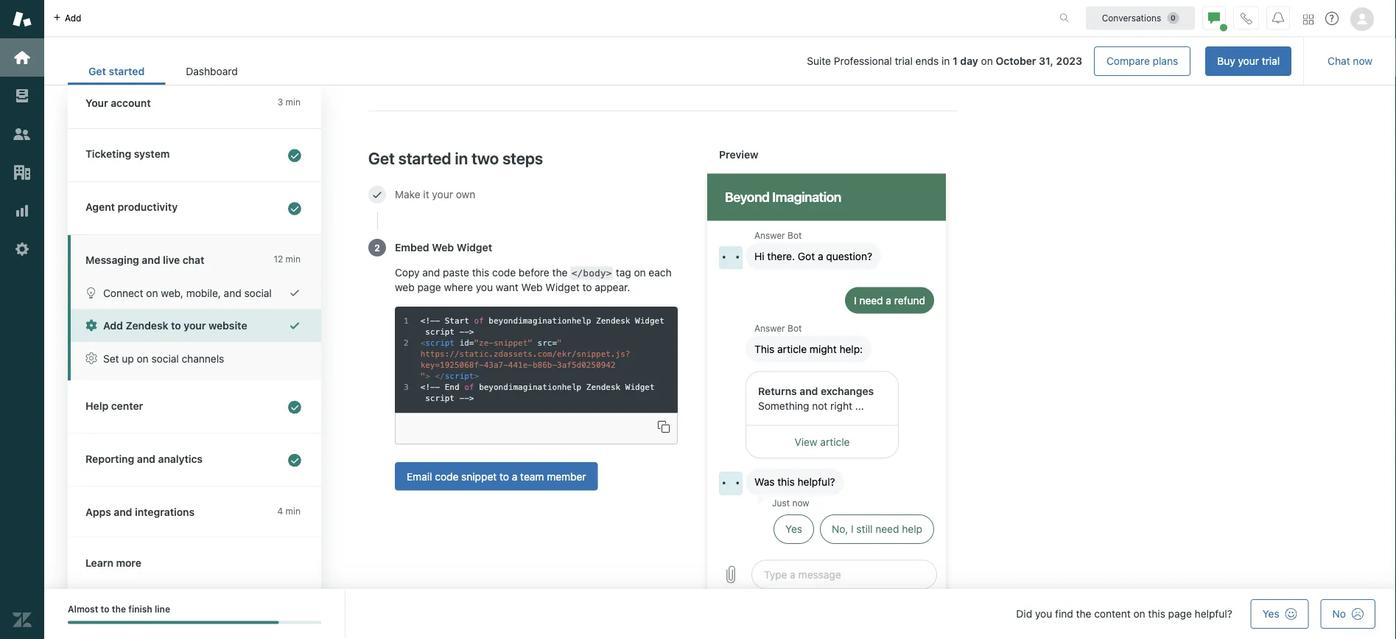 Task type: vqa. For each thing, say whether or not it's contained in the screenshot.
second < from the top of the Get started in two steps region
yes



Task type: describe. For each thing, give the bounding box(es) containing it.
help:
[[840, 343, 863, 355]]

min for apps and integrations
[[286, 506, 301, 516]]

script up end
[[445, 371, 474, 380]]

on inside section
[[981, 55, 993, 67]]

to right almost
[[101, 604, 110, 614]]

system
[[134, 148, 170, 160]]

no button
[[1321, 599, 1376, 629]]

mobile,
[[186, 287, 221, 299]]

2 horizontal spatial the
[[1076, 608, 1092, 620]]

real-
[[369, 59, 393, 71]]

content
[[1095, 608, 1131, 620]]

paste
[[443, 266, 469, 278]]

add button
[[44, 0, 90, 36]]

connect on web, mobile, and social
[[103, 287, 272, 299]]

notifications image
[[1273, 12, 1285, 24]]

button displays agent's chat status as online. image
[[1209, 12, 1221, 24]]

> up id
[[469, 327, 474, 336]]

messaging and live chat
[[85, 254, 204, 266]]

" left </
[[421, 371, 425, 380]]

apps
[[85, 506, 111, 518]]

1 vertical spatial social
[[244, 287, 272, 299]]

copy and paste this code before the </body>
[[395, 266, 612, 278]]

returns and exchanges something not right ...
[[758, 385, 874, 412]]

ticketing system
[[85, 148, 170, 160]]

snippet inside button
[[461, 470, 497, 482]]

before
[[519, 266, 550, 278]]

> inside src = " https://static.zdassets.com/ekr/snippet.js? key=1925068f-43a7-441e-b86b-3af5d0250942 " >
[[425, 371, 430, 380]]

reporting and analytics
[[85, 453, 203, 465]]

was
[[755, 476, 775, 488]]

make it your own
[[395, 188, 476, 200]]

1 horizontal spatial helpful?
[[1195, 608, 1233, 620]]

help
[[85, 399, 108, 412]]

1 horizontal spatial in
[[942, 55, 950, 67]]

website.
[[810, 59, 849, 71]]

ongoing
[[437, 59, 476, 71]]

day
[[961, 55, 979, 67]]

</body>
[[572, 267, 612, 278]]

two
[[472, 148, 499, 167]]

web
[[395, 281, 415, 293]]

copy
[[395, 266, 420, 278]]

it
[[423, 188, 429, 200]]

2 answer bot from the top
[[755, 323, 802, 333]]

organizations image
[[13, 163, 32, 182]]

when
[[660, 59, 686, 71]]

conversations
[[526, 59, 593, 71]]

might
[[810, 343, 837, 355]]

3
[[278, 97, 283, 107]]

you inside real-time and ongoing customer conversations are seamless when you add zendesk to your website. after setup, further customize web widget to suit your needs, plus set up for your mobile apps and social channels.
[[689, 59, 706, 71]]

reporting image
[[13, 201, 32, 220]]

article for view
[[821, 435, 850, 448]]

trial for professional
[[895, 55, 913, 67]]

your right it
[[432, 188, 453, 200]]

4
[[277, 506, 283, 516]]

social inside real-time and ongoing customer conversations are seamless when you add zendesk to your website. after setup, further customize web widget to suit your needs, plus set up for your mobile apps and social channels.
[[748, 73, 776, 86]]

2 vertical spatial this
[[1149, 608, 1166, 620]]

...
[[856, 399, 864, 412]]

yes for no
[[1263, 608, 1280, 620]]

something
[[758, 399, 810, 412]]

integrations
[[135, 506, 195, 518]]

find
[[1055, 608, 1074, 620]]

0 vertical spatial need
[[860, 294, 883, 306]]

admin image
[[13, 240, 32, 259]]

yes button for no, i still need help
[[774, 514, 814, 544]]

customers image
[[13, 125, 32, 144]]

member
[[547, 470, 586, 482]]

add inside real-time and ongoing customer conversations are seamless when you add zendesk to your website. after setup, further customize web widget to suit your needs, plus set up for your mobile apps and social channels.
[[709, 59, 727, 71]]

avatar image for hi
[[719, 246, 743, 269]]

started for get started in two steps
[[398, 148, 452, 167]]

hi there. got a question?
[[755, 250, 873, 262]]

professional
[[834, 55, 892, 67]]

web,
[[161, 287, 183, 299]]

get help image
[[1326, 12, 1339, 25]]

beyondimaginationhelp for start
[[489, 316, 591, 325]]

min for your account
[[286, 97, 301, 107]]

start
[[445, 316, 469, 325]]

customer
[[479, 59, 524, 71]]

0 horizontal spatial social
[[151, 352, 179, 364]]

widget inside real-time and ongoing customer conversations are seamless when you add zendesk to your website. after setup, further customize web widget to suit your needs, plus set up for your mobile apps and social channels.
[[444, 73, 478, 86]]

2 < from the top
[[421, 338, 425, 347]]

agent
[[85, 201, 115, 213]]

< for end
[[421, 382, 425, 392]]

< ! -- for end
[[421, 382, 440, 392]]

suit
[[493, 73, 511, 86]]

zendesk down appear.
[[596, 316, 630, 325]]

1 vertical spatial a
[[886, 294, 892, 306]]

> down </ script >
[[469, 393, 474, 403]]

2023
[[1057, 55, 1083, 67]]

< script
[[421, 338, 455, 347]]

email code snippet to a team member
[[407, 470, 586, 482]]

your account
[[85, 97, 151, 109]]

just
[[772, 497, 790, 508]]

views image
[[13, 86, 32, 105]]

1 horizontal spatial page
[[1169, 608, 1192, 620]]

your up "set up on social channels" button
[[184, 320, 206, 332]]

" up https://static.zdassets.com/ekr/snippet.js?
[[528, 338, 533, 347]]

min for messaging and live chat
[[286, 254, 301, 264]]

zendesk inside button
[[126, 320, 168, 332]]

apps
[[702, 73, 725, 86]]

zendesk down the 3af5d0250942
[[587, 382, 621, 392]]

and inside dropdown button
[[137, 453, 155, 465]]

< for start
[[421, 316, 425, 325]]

dashboard
[[186, 65, 238, 77]]

i need a refund
[[854, 294, 926, 306]]

your right for
[[643, 73, 664, 86]]

chat
[[183, 254, 204, 266]]

no, i still need help button
[[820, 514, 935, 544]]

chat
[[1328, 55, 1351, 67]]

right
[[831, 399, 853, 412]]

agent productivity button
[[68, 182, 318, 234]]

you inside footer
[[1035, 608, 1053, 620]]

a inside button
[[512, 470, 518, 482]]

main element
[[0, 0, 44, 639]]

get for get started
[[88, 65, 106, 77]]

where
[[444, 281, 473, 293]]

set
[[595, 73, 609, 86]]

no,
[[832, 523, 848, 535]]

October 31, 2023 text field
[[996, 55, 1083, 67]]

center
[[111, 399, 143, 412]]

web inside real-time and ongoing customer conversations are seamless when you add zendesk to your website. after setup, further customize web widget to suit your needs, plus set up for your mobile apps and social channels.
[[420, 73, 441, 86]]

43a7-
[[484, 360, 508, 369]]

1
[[953, 55, 958, 67]]

team
[[520, 470, 544, 482]]

beyondimaginationhelp for end
[[479, 382, 582, 392]]

reporting
[[85, 453, 134, 465]]

dashboard tab
[[165, 57, 259, 85]]

tag on each web page where you want web widget to appear.
[[395, 266, 672, 293]]

connect
[[103, 287, 143, 299]]

to up channels.
[[773, 59, 783, 71]]

are
[[596, 59, 611, 71]]

channels.
[[778, 73, 824, 86]]

add
[[103, 320, 123, 332]]

zendesk products image
[[1304, 14, 1314, 25]]

this article might help:
[[755, 343, 863, 355]]

code inside button
[[435, 470, 459, 482]]

apps and integrations
[[85, 506, 195, 518]]

and inside button
[[224, 287, 242, 299]]

your inside section
[[1239, 55, 1260, 67]]

messaging
[[85, 254, 139, 266]]

view
[[795, 435, 818, 448]]

plus
[[572, 73, 592, 86]]



Task type: locate. For each thing, give the bounding box(es) containing it.
of right start
[[474, 316, 484, 325]]

min right 12
[[286, 254, 301, 264]]

account
[[111, 97, 151, 109]]

0 horizontal spatial the
[[112, 604, 126, 614]]

did
[[1017, 608, 1033, 620]]

1 horizontal spatial yes button
[[1251, 599, 1309, 629]]

need
[[860, 294, 883, 306], [876, 523, 900, 535]]

1 horizontal spatial trial
[[1262, 55, 1280, 67]]

to inside email code snippet to a team member button
[[500, 470, 509, 482]]

a left the team
[[512, 470, 518, 482]]

progress-bar progress bar
[[68, 621, 321, 624]]

your right suit
[[514, 73, 535, 86]]

1 vertical spatial get
[[369, 148, 395, 167]]

tag
[[616, 266, 631, 278]]

0 vertical spatial web
[[420, 73, 441, 86]]

yes button for no
[[1251, 599, 1309, 629]]

footer containing did you find the content on this page helpful?
[[44, 589, 1397, 639]]

1 horizontal spatial code
[[492, 266, 516, 278]]

add right zendesk support 'image'
[[65, 13, 81, 23]]

snippet
[[494, 338, 528, 347], [461, 470, 497, 482]]

make
[[395, 188, 421, 200]]

> left </
[[425, 371, 430, 380]]

get started in two steps region
[[369, 58, 958, 598]]

= left ze-
[[469, 338, 474, 347]]

need left refund
[[860, 294, 883, 306]]

you up mobile on the top
[[689, 59, 706, 71]]

october
[[996, 55, 1037, 67]]

1 vertical spatial answer bot
[[755, 323, 802, 333]]

snippet left the team
[[461, 470, 497, 482]]

yes button down the just now
[[774, 514, 814, 544]]

1 vertical spatial this
[[778, 476, 795, 488]]

helpful?
[[798, 476, 836, 488], [1195, 608, 1233, 620]]

started up 'account'
[[109, 65, 145, 77]]

tab list containing get started
[[68, 57, 259, 85]]

widget script -- >
[[421, 316, 665, 336], [421, 382, 655, 403]]

< ! -- down </
[[421, 382, 440, 392]]

this up the just now
[[778, 476, 795, 488]]

0 horizontal spatial in
[[455, 148, 468, 167]]

widget script -- > up "src"
[[421, 316, 665, 336]]

0 horizontal spatial up
[[122, 352, 134, 364]]

min right 4
[[286, 506, 301, 516]]

get started image
[[13, 48, 32, 67]]

in left the 1
[[942, 55, 950, 67]]

web down before
[[522, 281, 543, 293]]

buy your trial button
[[1206, 46, 1292, 76]]

yes button left no
[[1251, 599, 1309, 629]]

4 min
[[277, 506, 301, 516]]

of beyondimaginationhelp zendesk for end
[[465, 382, 621, 392]]

learn more
[[85, 556, 142, 569]]

" right "src"
[[557, 338, 562, 347]]

0 vertical spatial avatar image
[[719, 246, 743, 269]]

! for start
[[425, 316, 430, 325]]

0 horizontal spatial you
[[476, 281, 493, 293]]

to down the web,
[[171, 320, 181, 332]]

1 vertical spatial avatar image
[[719, 472, 743, 495]]

0 vertical spatial get
[[88, 65, 106, 77]]

0 vertical spatial code
[[492, 266, 516, 278]]

zendesk image
[[13, 610, 32, 629]]

add
[[65, 13, 81, 23], [709, 59, 727, 71]]

= inside src = " https://static.zdassets.com/ekr/snippet.js? key=1925068f-43a7-441e-b86b-3af5d0250942 " >
[[552, 338, 557, 347]]

2 trial from the left
[[895, 55, 913, 67]]

1 vertical spatial yes
[[1263, 608, 1280, 620]]

1 horizontal spatial get
[[369, 148, 395, 167]]

article inside returns and exchanges element
[[821, 435, 850, 448]]

1 vertical spatial in
[[455, 148, 468, 167]]

trial inside button
[[1262, 55, 1280, 67]]

agent productivity
[[85, 201, 178, 213]]

set up on social channels
[[103, 352, 224, 364]]

0 horizontal spatial this
[[472, 266, 490, 278]]

!
[[425, 316, 430, 325], [425, 382, 430, 392]]

log
[[708, 221, 946, 547]]

2 vertical spatial social
[[151, 352, 179, 364]]

the right before
[[552, 266, 568, 278]]

you left want
[[476, 281, 493, 293]]

> down "key=1925068f-"
[[474, 371, 479, 380]]

on right 'tag' on the left
[[634, 266, 646, 278]]

footer
[[44, 589, 1397, 639]]

min right '3'
[[286, 97, 301, 107]]

avatar image left hi
[[719, 246, 743, 269]]

0 horizontal spatial trial
[[895, 55, 913, 67]]

now right just
[[793, 497, 810, 508]]

0 vertical spatial started
[[109, 65, 145, 77]]

2 min from the top
[[286, 254, 301, 264]]

1 vertical spatial add
[[709, 59, 727, 71]]

a right got
[[818, 250, 824, 262]]

0 vertical spatial <
[[421, 316, 425, 325]]

< ! -- for start
[[421, 316, 440, 325]]

you
[[689, 59, 706, 71], [476, 281, 493, 293], [1035, 608, 1053, 620]]

get for get started in two steps
[[369, 148, 395, 167]]

ends
[[916, 55, 939, 67]]

1 vertical spatial code
[[435, 470, 459, 482]]

got
[[798, 250, 815, 262]]

2 vertical spatial a
[[512, 470, 518, 482]]

set up on social channels button
[[71, 342, 321, 375]]

2 = from the left
[[552, 338, 557, 347]]

almost
[[68, 604, 98, 614]]

script up < script
[[425, 327, 455, 336]]

tab list
[[68, 57, 259, 85]]

your up channels.
[[786, 59, 807, 71]]

0 vertical spatial add
[[65, 13, 81, 23]]

1 vertical spatial now
[[793, 497, 810, 508]]

2 bot from the top
[[788, 323, 802, 333]]

=
[[469, 338, 474, 347], [552, 338, 557, 347]]

social up the website
[[244, 287, 272, 299]]

productivity
[[118, 201, 178, 213]]

the right find
[[1076, 608, 1092, 620]]

of for start
[[474, 316, 484, 325]]

2 horizontal spatial a
[[886, 294, 892, 306]]

1 < from the top
[[421, 316, 425, 325]]

2 horizontal spatial social
[[748, 73, 776, 86]]

messaging and live chat heading
[[68, 235, 321, 276]]

section
[[270, 46, 1292, 76]]

2 vertical spatial web
[[522, 281, 543, 293]]

0 vertical spatial of beyondimaginationhelp zendesk
[[474, 316, 630, 325]]

now for just now
[[793, 497, 810, 508]]

article for this
[[778, 343, 807, 355]]

1 vertical spatial started
[[398, 148, 452, 167]]

log inside get started in two steps region
[[708, 221, 946, 547]]

now inside button
[[1354, 55, 1373, 67]]

returns
[[758, 385, 797, 397]]

need inside button
[[876, 523, 900, 535]]

beyondimaginationhelp up "src"
[[489, 316, 591, 325]]

0 vertical spatial you
[[689, 59, 706, 71]]

view article
[[795, 435, 850, 448]]

steps
[[503, 148, 543, 167]]

avatar image for was
[[719, 472, 743, 495]]

ticketing system button
[[68, 129, 318, 181]]

you inside "tag on each web page where you want web widget to appear."
[[476, 281, 493, 293]]

31,
[[1039, 55, 1054, 67]]

to left the team
[[500, 470, 509, 482]]

website
[[209, 320, 247, 332]]

page right "content"
[[1169, 608, 1192, 620]]

1 vertical spatial snippet
[[461, 470, 497, 482]]

id = " ze-snippet "
[[460, 338, 533, 347]]

0 horizontal spatial article
[[778, 343, 807, 355]]

code right email
[[435, 470, 459, 482]]

1 vertical spatial bot
[[788, 323, 802, 333]]

suite
[[807, 55, 831, 67]]

0 vertical spatial a
[[818, 250, 824, 262]]

0 vertical spatial article
[[778, 343, 807, 355]]

0 horizontal spatial add
[[65, 13, 81, 23]]

get inside get started in two steps region
[[369, 148, 395, 167]]

2 horizontal spatial you
[[1035, 608, 1053, 620]]

page right web
[[418, 281, 441, 293]]

started inside tab list
[[109, 65, 145, 77]]

started inside region
[[398, 148, 452, 167]]

beyondimaginationhelp
[[489, 316, 591, 325], [479, 382, 582, 392]]

add inside popup button
[[65, 13, 81, 23]]

3 min
[[278, 97, 301, 107]]

2 vertical spatial <
[[421, 382, 425, 392]]

further
[[911, 59, 943, 71]]

1 vertical spatial need
[[876, 523, 900, 535]]

seamless
[[613, 59, 658, 71]]

no
[[1333, 608, 1347, 620]]

email
[[407, 470, 432, 482]]

code up want
[[492, 266, 516, 278]]

conversations button
[[1086, 6, 1195, 30]]

= for src
[[552, 338, 557, 347]]

on
[[981, 55, 993, 67], [634, 266, 646, 278], [146, 287, 158, 299], [137, 352, 149, 364], [1134, 608, 1146, 620]]

1 bot from the top
[[788, 230, 802, 241]]

yes inside footer
[[1263, 608, 1280, 620]]

ticketing
[[85, 148, 131, 160]]

1 vertical spatial i
[[851, 523, 854, 535]]

2 vertical spatial you
[[1035, 608, 1053, 620]]

0 vertical spatial page
[[418, 281, 441, 293]]

0 vertical spatial up
[[612, 73, 624, 86]]

get inside tab list
[[88, 65, 106, 77]]

< left end
[[421, 382, 425, 392]]

2 widget script -- > from the top
[[421, 382, 655, 403]]

0 vertical spatial snippet
[[494, 338, 528, 347]]

id
[[460, 338, 469, 347]]

1 vertical spatial <
[[421, 338, 425, 347]]

1 answer from the top
[[755, 230, 785, 241]]

to down </body>
[[583, 281, 592, 293]]

1 vertical spatial helpful?
[[1195, 608, 1233, 620]]

widget script -- > for end
[[421, 382, 655, 403]]

end
[[445, 382, 460, 392]]

0 horizontal spatial a
[[512, 470, 518, 482]]

answer bot up this
[[755, 323, 802, 333]]

1 horizontal spatial i
[[854, 294, 857, 306]]

1 vertical spatial page
[[1169, 608, 1192, 620]]

0 vertical spatial i
[[854, 294, 857, 306]]

in left two
[[455, 148, 468, 167]]

2
[[375, 242, 380, 253]]

0 vertical spatial social
[[748, 73, 776, 86]]

add up apps
[[709, 59, 727, 71]]

yes for no, i still need help
[[786, 523, 803, 535]]

of down </ script >
[[465, 382, 474, 392]]

yes inside log
[[786, 523, 803, 535]]

widget script -- > for start
[[421, 316, 665, 336]]

1 horizontal spatial add
[[709, 59, 727, 71]]

log containing hi there. got a question?
[[708, 221, 946, 547]]

1 vertical spatial you
[[476, 281, 493, 293]]

yes left no
[[1263, 608, 1280, 620]]

1 = from the left
[[469, 338, 474, 347]]

= up 'b86b-'
[[552, 338, 557, 347]]

avatar image left was
[[719, 472, 743, 495]]

on right day
[[981, 55, 993, 67]]

want
[[496, 281, 519, 293]]

to inside add zendesk to your website button
[[171, 320, 181, 332]]

zendesk right add
[[126, 320, 168, 332]]

yes
[[786, 523, 803, 535], [1263, 608, 1280, 620]]

i left still
[[851, 523, 854, 535]]

script left id
[[425, 338, 455, 347]]

1 vertical spatial article
[[821, 435, 850, 448]]

1 horizontal spatial this
[[778, 476, 795, 488]]

time
[[393, 59, 414, 71]]

chat now button
[[1316, 46, 1385, 76]]

< up "key=1925068f-"
[[421, 338, 425, 347]]

0 vertical spatial answer bot
[[755, 230, 802, 241]]

1 vertical spatial web
[[432, 241, 454, 253]]

0 horizontal spatial started
[[109, 65, 145, 77]]

zendesk inside real-time and ongoing customer conversations are seamless when you add zendesk to your website. after setup, further customize web widget to suit your needs, plus set up for your mobile apps and social channels.
[[730, 59, 771, 71]]

1 vertical spatial of beyondimaginationhelp zendesk
[[465, 382, 621, 392]]

on right set
[[137, 352, 149, 364]]

own
[[456, 188, 476, 200]]

now inside log
[[793, 497, 810, 508]]

i inside button
[[851, 523, 854, 535]]

article right view
[[821, 435, 850, 448]]

1 vertical spatial min
[[286, 254, 301, 264]]

0 vertical spatial bot
[[788, 230, 802, 241]]

< up < script
[[421, 316, 425, 325]]

yes button inside log
[[774, 514, 814, 544]]

0 horizontal spatial code
[[435, 470, 459, 482]]

0 vertical spatial !
[[425, 316, 430, 325]]

ze-
[[479, 338, 494, 347]]

embed
[[395, 241, 429, 253]]

1 horizontal spatial now
[[1354, 55, 1373, 67]]

returns and exchanges element
[[746, 371, 899, 458]]

0 horizontal spatial yes
[[786, 523, 803, 535]]

the left finish
[[112, 604, 126, 614]]

beyond imagination
[[725, 189, 842, 205]]

snippet up https://static.zdassets.com/ekr/snippet.js?
[[494, 338, 528, 347]]

no, i still need help
[[832, 523, 923, 535]]

0 vertical spatial min
[[286, 97, 301, 107]]

now for chat now
[[1354, 55, 1373, 67]]

helpful? inside get started in two steps region
[[798, 476, 836, 488]]

min
[[286, 97, 301, 107], [286, 254, 301, 264], [286, 506, 301, 516]]

0 horizontal spatial helpful?
[[798, 476, 836, 488]]

script down end
[[425, 393, 455, 403]]

1 widget script -- > from the top
[[421, 316, 665, 336]]

add zendesk to your website button
[[71, 309, 321, 342]]

1 horizontal spatial social
[[244, 287, 272, 299]]

0 horizontal spatial get
[[88, 65, 106, 77]]

1 answer bot from the top
[[755, 230, 802, 241]]

a left refund
[[886, 294, 892, 306]]

1 horizontal spatial started
[[398, 148, 452, 167]]

of beyondimaginationhelp zendesk down 'b86b-'
[[465, 382, 621, 392]]

compare
[[1107, 55, 1150, 67]]

social down 'add zendesk to your website'
[[151, 352, 179, 364]]

3af5d0250942
[[557, 360, 616, 369]]

buy your trial
[[1218, 55, 1280, 67]]

your
[[85, 97, 108, 109]]

min inside messaging and live chat heading
[[286, 254, 301, 264]]

you right did
[[1035, 608, 1053, 620]]

zendesk left 'suite' at right
[[730, 59, 771, 71]]

answer
[[755, 230, 785, 241], [755, 323, 785, 333]]

compare plans
[[1107, 55, 1179, 67]]

line
[[155, 604, 170, 614]]

1 vertical spatial < ! --
[[421, 382, 440, 392]]

bot up got
[[788, 230, 802, 241]]

social left channels.
[[748, 73, 776, 86]]

on inside "tag on each web page where you want web widget to appear."
[[634, 266, 646, 278]]

0 vertical spatial widget script -- >
[[421, 316, 665, 336]]

widget inside "tag on each web page where you want web widget to appear."
[[546, 281, 580, 293]]

trial for your
[[1262, 55, 1280, 67]]

0 vertical spatial of
[[474, 316, 484, 325]]

trial down notifications icon
[[1262, 55, 1280, 67]]

this right "paste"
[[472, 266, 490, 278]]

b86b-
[[533, 360, 557, 369]]

2 < ! -- from the top
[[421, 382, 440, 392]]

help center
[[85, 399, 143, 412]]

your right buy
[[1239, 55, 1260, 67]]

the inside get started in two steps region
[[552, 266, 568, 278]]

web down ongoing on the top left of page
[[420, 73, 441, 86]]

in inside region
[[455, 148, 468, 167]]

1 horizontal spatial yes
[[1263, 608, 1280, 620]]

to left suit
[[481, 73, 491, 86]]

0 vertical spatial yes
[[786, 523, 803, 535]]

2 answer from the top
[[755, 323, 785, 333]]

of for end
[[465, 382, 474, 392]]

bot up this article might help:
[[788, 323, 802, 333]]

1 ! from the top
[[425, 316, 430, 325]]

web inside "tag on each web page where you want web widget to appear."
[[522, 281, 543, 293]]

0 vertical spatial < ! --
[[421, 316, 440, 325]]

-
[[430, 316, 435, 325], [435, 316, 440, 325], [460, 327, 464, 336], [464, 327, 469, 336], [430, 382, 435, 392], [435, 382, 440, 392], [460, 393, 464, 403], [464, 393, 469, 403]]

get started
[[88, 65, 145, 77]]

of beyondimaginationhelp zendesk up "src"
[[474, 316, 630, 325]]

! up < script
[[425, 316, 430, 325]]

i
[[854, 294, 857, 306], [851, 523, 854, 535]]

mobile
[[667, 73, 699, 86]]

needs,
[[537, 73, 569, 86]]

< ! -- up < script
[[421, 316, 440, 325]]

this
[[755, 343, 775, 355]]

! for end
[[425, 382, 430, 392]]

need right still
[[876, 523, 900, 535]]

up left for
[[612, 73, 624, 86]]

1 avatar image from the top
[[719, 246, 743, 269]]

real-time and ongoing customer conversations are seamless when you add zendesk to your website. after setup, further customize web widget to suit your needs, plus set up for your mobile apps and social channels.
[[369, 59, 943, 86]]

exchanges
[[821, 385, 874, 397]]

answer up this
[[755, 323, 785, 333]]

2 ! from the top
[[425, 382, 430, 392]]

0 vertical spatial this
[[472, 266, 490, 278]]

conversations
[[1102, 13, 1162, 23]]

on left the web,
[[146, 287, 158, 299]]

1 trial from the left
[[1262, 55, 1280, 67]]

yes down the just now
[[786, 523, 803, 535]]

upload file image
[[722, 566, 740, 583]]

channels
[[182, 352, 224, 364]]

3 < from the top
[[421, 382, 425, 392]]

and inside heading
[[142, 254, 160, 266]]

a
[[818, 250, 824, 262], [886, 294, 892, 306], [512, 470, 518, 482]]

1 min from the top
[[286, 97, 301, 107]]

of beyondimaginationhelp zendesk for start
[[474, 316, 630, 325]]

web up "paste"
[[432, 241, 454, 253]]

0 vertical spatial now
[[1354, 55, 1373, 67]]

there.
[[767, 250, 795, 262]]

on right "content"
[[1134, 608, 1146, 620]]

up right set
[[122, 352, 134, 364]]

! left end
[[425, 382, 430, 392]]

1 horizontal spatial =
[[552, 338, 557, 347]]

0 horizontal spatial i
[[851, 523, 854, 535]]

widget script -- > down 'b86b-'
[[421, 382, 655, 403]]

up inside real-time and ongoing customer conversations are seamless when you add zendesk to your website. after setup, further customize web widget to suit your needs, plus set up for your mobile apps and social channels.
[[612, 73, 624, 86]]

section containing compare plans
[[270, 46, 1292, 76]]

trial left 'ends'
[[895, 55, 913, 67]]

embed web widget
[[395, 241, 492, 253]]

started for get started
[[109, 65, 145, 77]]

beyondimaginationhelp down 441e-
[[479, 382, 582, 392]]

0 horizontal spatial page
[[418, 281, 441, 293]]

Type a message text field
[[752, 560, 937, 589]]

now right chat
[[1354, 55, 1373, 67]]

beyond
[[725, 189, 770, 205]]

2 horizontal spatial this
[[1149, 608, 1166, 620]]

1 vertical spatial answer
[[755, 323, 785, 333]]

after
[[852, 59, 876, 71]]

answer bot up "there."
[[755, 230, 802, 241]]

yes button inside footer
[[1251, 599, 1309, 629]]

1 vertical spatial !
[[425, 382, 430, 392]]

up inside button
[[122, 352, 134, 364]]

started up it
[[398, 148, 452, 167]]

to inside "tag on each web page where you want web widget to appear."
[[583, 281, 592, 293]]

and inside returns and exchanges something not right ...
[[800, 385, 818, 397]]

1 horizontal spatial up
[[612, 73, 624, 86]]

1 < ! -- from the top
[[421, 316, 440, 325]]

= for id
[[469, 338, 474, 347]]

zendesk support image
[[13, 10, 32, 29]]

" right id
[[474, 338, 479, 347]]

avatar image
[[719, 246, 743, 269], [719, 472, 743, 495]]

0 vertical spatial answer
[[755, 230, 785, 241]]

page inside "tag on each web page where you want web widget to appear."
[[418, 281, 441, 293]]

1 vertical spatial beyondimaginationhelp
[[479, 382, 582, 392]]

live
[[163, 254, 180, 266]]

1 vertical spatial widget script -- >
[[421, 382, 655, 403]]

reporting and analytics button
[[68, 434, 318, 486]]

2 avatar image from the top
[[719, 472, 743, 495]]

up
[[612, 73, 624, 86], [122, 352, 134, 364]]

0 vertical spatial yes button
[[774, 514, 814, 544]]

3 min from the top
[[286, 506, 301, 516]]

1 horizontal spatial a
[[818, 250, 824, 262]]

0 horizontal spatial now
[[793, 497, 810, 508]]



